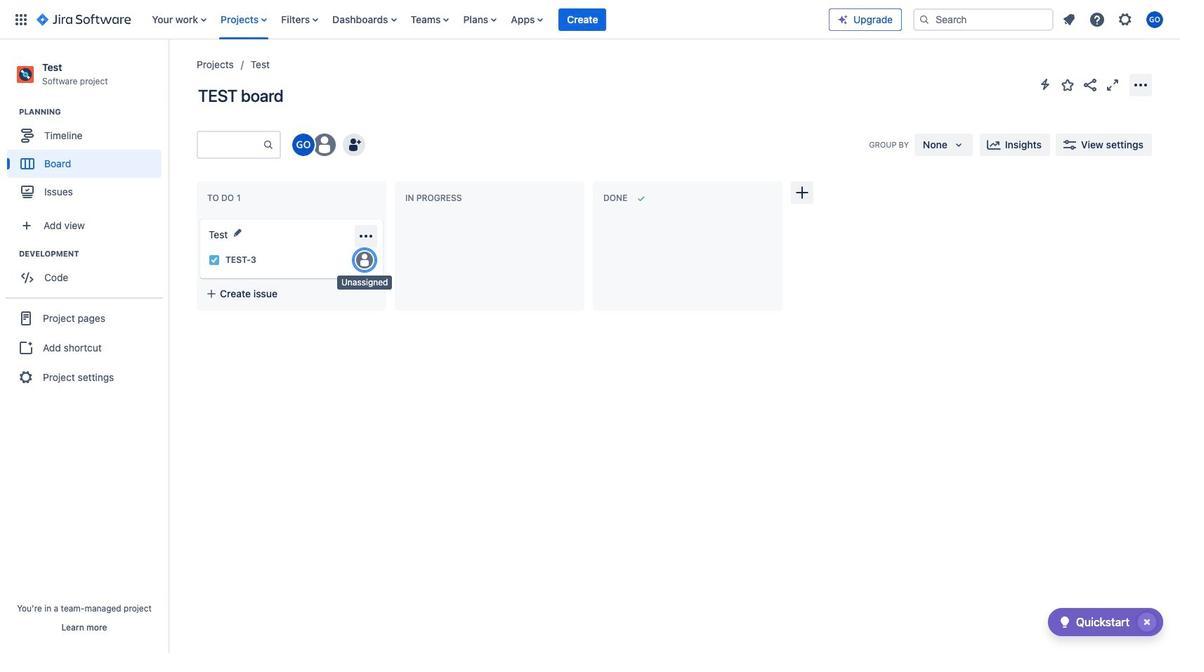 Task type: vqa. For each thing, say whether or not it's contained in the screenshot.
2nd Task icon from the top of the page
no



Task type: describe. For each thing, give the bounding box(es) containing it.
your profile and settings image
[[1147, 11, 1164, 28]]

sidebar navigation image
[[153, 56, 184, 84]]

search image
[[919, 14, 931, 25]]

notifications image
[[1061, 11, 1078, 28]]

development image
[[2, 245, 19, 262]]

1 horizontal spatial list
[[1057, 7, 1173, 32]]

primary element
[[8, 0, 829, 39]]

create column image
[[794, 184, 811, 201]]

planning image
[[2, 103, 19, 120]]

2 vertical spatial group
[[6, 297, 163, 397]]

to do element
[[207, 193, 244, 203]]

more actions for test-3 test image
[[358, 228, 375, 245]]



Task type: locate. For each thing, give the bounding box(es) containing it.
edit summary image
[[232, 227, 244, 239]]

0 vertical spatial heading
[[19, 106, 168, 118]]

tooltip
[[337, 276, 393, 289]]

0 horizontal spatial list
[[145, 0, 829, 39]]

0 vertical spatial group
[[7, 106, 168, 210]]

sidebar element
[[0, 39, 169, 653]]

Search field
[[914, 8, 1054, 31]]

None search field
[[914, 8, 1054, 31]]

dismiss quickstart image
[[1137, 611, 1159, 633]]

group for development image
[[7, 248, 168, 296]]

add people image
[[346, 136, 363, 153]]

heading
[[19, 106, 168, 118], [19, 248, 168, 260]]

banner
[[0, 0, 1181, 39]]

1 vertical spatial heading
[[19, 248, 168, 260]]

Search this board text field
[[198, 132, 263, 157]]

automations menu button icon image
[[1038, 76, 1054, 93]]

jira software image
[[37, 11, 131, 28], [37, 11, 131, 28]]

group
[[7, 106, 168, 210], [7, 248, 168, 296], [6, 297, 163, 397]]

list item
[[559, 0, 607, 39]]

appswitcher icon image
[[13, 11, 30, 28]]

create issue image
[[190, 209, 207, 226]]

task image
[[209, 254, 220, 266]]

list
[[145, 0, 829, 39], [1057, 7, 1173, 32]]

help image
[[1090, 11, 1106, 28]]

check image
[[1057, 614, 1074, 631]]

heading for development image
[[19, 248, 168, 260]]

settings image
[[1118, 11, 1135, 28]]

1 heading from the top
[[19, 106, 168, 118]]

enter full screen image
[[1105, 76, 1122, 93]]

star test board image
[[1060, 76, 1077, 93]]

heading for 'planning' icon
[[19, 106, 168, 118]]

2 heading from the top
[[19, 248, 168, 260]]

group for 'planning' icon
[[7, 106, 168, 210]]

more actions image
[[1133, 76, 1150, 93]]

1 vertical spatial group
[[7, 248, 168, 296]]



